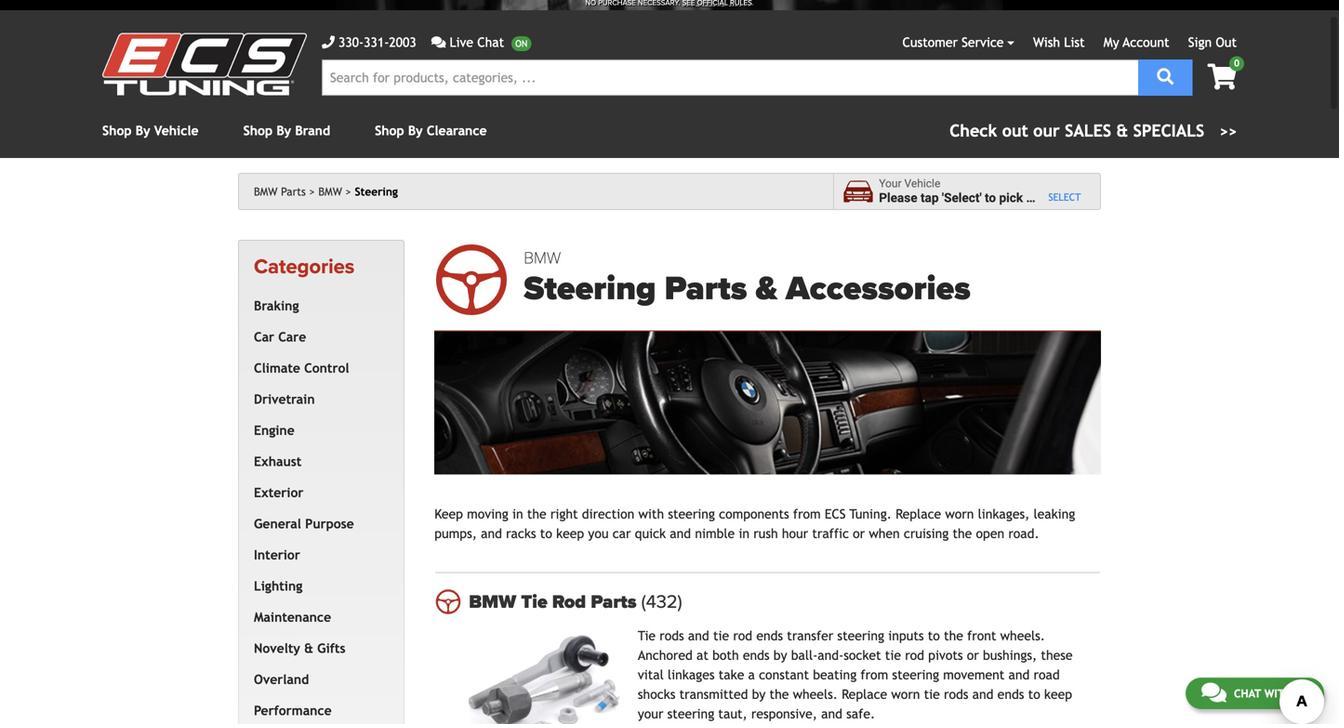 Task type: vqa. For each thing, say whether or not it's contained in the screenshot.
LIGHTING
yes



Task type: describe. For each thing, give the bounding box(es) containing it.
bmw parts
[[254, 185, 306, 198]]

socket
[[844, 649, 882, 664]]

0 vertical spatial parts
[[281, 185, 306, 198]]

interior
[[254, 548, 300, 563]]

and-
[[818, 649, 844, 664]]

1 horizontal spatial tie
[[886, 649, 902, 664]]

or inside keep moving in the right direction with steering components from ecs tuning. replace worn linkages, leaking pumps, and racks to keep you car quick and nimble in rush hour traffic or when cruising the open road.
[[853, 527, 865, 542]]

inputs
[[889, 629, 924, 644]]

Search text field
[[322, 60, 1139, 96]]

shop for shop by vehicle
[[102, 123, 132, 138]]

worn inside tie rods and tie rod ends transfer steering inputs to the front wheels. anchored at both ends by ball-and-socket tie rod pivots or bushings, these vital linkages take a constant beating from steering movement and road shocks transmitted by the wheels. replace worn tie rods and ends to keep your steering taut, responsive, and safe.
[[892, 688, 921, 703]]

tie inside tie rods and tie rod ends transfer steering inputs to the front wheels. anchored at both ends by ball-and-socket tie rod pivots or bushings, these vital linkages take a constant beating from steering movement and road shocks transmitted by the wheels. replace worn tie rods and ends to keep your steering taut, responsive, and safe.
[[638, 629, 656, 644]]

climate control link
[[250, 353, 385, 384]]

open
[[977, 527, 1005, 542]]

general purpose
[[254, 517, 354, 532]]

vehicle inside your vehicle please tap 'select' to pick a vehicle
[[905, 177, 941, 190]]

your vehicle please tap 'select' to pick a vehicle
[[879, 177, 1077, 206]]

0 link
[[1193, 56, 1245, 92]]

1 vertical spatial chat
[[1235, 688, 1262, 701]]

you
[[588, 527, 609, 542]]

bmw                                                                                    tie rod parts
[[469, 591, 642, 614]]

steering inside the 'bmw steering parts & accessories'
[[524, 269, 656, 309]]

car care
[[254, 330, 306, 345]]

steering down 'transmitted'
[[668, 707, 715, 722]]

0 vertical spatial rods
[[660, 629, 685, 644]]

constant
[[759, 668, 809, 683]]

moving
[[467, 507, 509, 522]]

braking link
[[250, 291, 385, 322]]

chat with us link
[[1186, 678, 1325, 710]]

us
[[1296, 688, 1309, 701]]

comments image for live
[[431, 36, 446, 49]]

to up pivots
[[928, 629, 941, 644]]

bmw for parts
[[254, 185, 278, 198]]

lighting
[[254, 579, 303, 594]]

0 vertical spatial in
[[513, 507, 524, 522]]

performance
[[254, 704, 332, 719]]

tap
[[921, 191, 939, 206]]

live chat link
[[431, 33, 532, 52]]

1 vertical spatial ends
[[743, 649, 770, 664]]

interior link
[[250, 540, 385, 571]]

transmitted
[[680, 688, 748, 703]]

bmw for tie
[[469, 591, 517, 614]]

general
[[254, 517, 301, 532]]

vital
[[638, 668, 664, 683]]

racks
[[506, 527, 536, 542]]

direction
[[582, 507, 635, 522]]

hour
[[782, 527, 809, 542]]

with inside keep moving in the right direction with steering components from ecs tuning. replace worn linkages, leaking pumps, and racks to keep you car quick and nimble in rush hour traffic or when cruising the open road.
[[639, 507, 664, 522]]

novelty
[[254, 641, 300, 656]]

transfer
[[787, 629, 834, 644]]

to inside your vehicle please tap 'select' to pick a vehicle
[[985, 191, 997, 206]]

clearance
[[427, 123, 487, 138]]

keep inside keep moving in the right direction with steering components from ecs tuning. replace worn linkages, leaking pumps, and racks to keep you car quick and nimble in rush hour traffic or when cruising the open road.
[[556, 527, 585, 542]]

sign out link
[[1189, 35, 1238, 50]]

from inside keep moving in the right direction with steering components from ecs tuning. replace worn linkages, leaking pumps, and racks to keep you car quick and nimble in rush hour traffic or when cruising the open road.
[[794, 507, 821, 522]]

and down moving
[[481, 527, 502, 542]]

to inside keep moving in the right direction with steering components from ecs tuning. replace worn linkages, leaking pumps, and racks to keep you car quick and nimble in rush hour traffic or when cruising the open road.
[[540, 527, 553, 542]]

safe.
[[847, 707, 876, 722]]

overland
[[254, 673, 309, 687]]

maintenance link
[[250, 602, 385, 633]]

shop for shop by clearance
[[375, 123, 404, 138]]

the left open
[[953, 527, 973, 542]]

'select'
[[942, 191, 982, 206]]

the down constant
[[770, 688, 789, 703]]

sign out
[[1189, 35, 1238, 50]]

or inside tie rods and tie rod ends transfer steering inputs to the front wheels. anchored at both ends by ball-and-socket tie rod pivots or bushings, these vital linkages take a constant beating from steering movement and road shocks transmitted by the wheels. replace worn tie rods and ends to keep your steering taut, responsive, and safe.
[[967, 649, 980, 664]]

a inside tie rods and tie rod ends transfer steering inputs to the front wheels. anchored at both ends by ball-and-socket tie rod pivots or bushings, these vital linkages take a constant beating from steering movement and road shocks transmitted by the wheels. replace worn tie rods and ends to keep your steering taut, responsive, and safe.
[[749, 668, 755, 683]]

and down bushings,
[[1009, 668, 1030, 683]]

overland link
[[250, 665, 385, 696]]

shopping cart image
[[1208, 64, 1238, 90]]

& inside the 'bmw steering parts & accessories'
[[756, 269, 778, 309]]

and down movement
[[973, 688, 994, 703]]

0 vertical spatial tie
[[521, 591, 548, 614]]

a inside your vehicle please tap 'select' to pick a vehicle
[[1027, 191, 1034, 206]]

shocks
[[638, 688, 676, 703]]

shop by brand
[[243, 123, 330, 138]]

replace inside tie rods and tie rod ends transfer steering inputs to the front wheels. anchored at both ends by ball-and-socket tie rod pivots or bushings, these vital linkages take a constant beating from steering movement and road shocks transmitted by the wheels. replace worn tie rods and ends to keep your steering taut, responsive, and safe.
[[842, 688, 888, 703]]

exterior link
[[250, 478, 385, 509]]

front
[[968, 629, 997, 644]]

shop by clearance link
[[375, 123, 487, 138]]

bmw for steering
[[524, 248, 561, 268]]

exhaust link
[[250, 446, 385, 478]]

movement
[[944, 668, 1005, 683]]

quick
[[635, 527, 666, 542]]

rod
[[552, 591, 586, 614]]

both
[[713, 649, 739, 664]]

comments image for chat
[[1202, 682, 1227, 704]]

select link
[[1049, 191, 1082, 203]]

the up racks
[[527, 507, 547, 522]]

account
[[1123, 35, 1170, 50]]

rush
[[754, 527, 778, 542]]

the up pivots
[[944, 629, 964, 644]]

1 vertical spatial in
[[739, 527, 750, 542]]

service
[[962, 35, 1004, 50]]

linkages,
[[978, 507, 1030, 522]]

ecs tuning image
[[102, 33, 307, 95]]

0 horizontal spatial vehicle
[[154, 123, 199, 138]]

and right quick
[[670, 527, 691, 542]]

tuning.
[[850, 507, 892, 522]]

road
[[1034, 668, 1060, 683]]

ball-
[[792, 649, 818, 664]]

1 horizontal spatial with
[[1265, 688, 1293, 701]]

by for brand
[[277, 123, 291, 138]]

control
[[304, 361, 349, 376]]

my account link
[[1104, 35, 1170, 50]]

brand
[[295, 123, 330, 138]]

purpose
[[305, 517, 354, 532]]

0 vertical spatial chat
[[478, 35, 504, 50]]

lighting link
[[250, 571, 385, 602]]

drivetrain
[[254, 392, 315, 407]]

when
[[869, 527, 900, 542]]

list
[[1065, 35, 1085, 50]]



Task type: locate. For each thing, give the bounding box(es) containing it.
sign
[[1189, 35, 1213, 50]]

tie down pivots
[[925, 688, 941, 703]]

responsive,
[[752, 707, 818, 722]]

tie down inputs at the bottom
[[886, 649, 902, 664]]

vehicle up the tap
[[905, 177, 941, 190]]

0 horizontal spatial &
[[304, 641, 314, 656]]

chat
[[478, 35, 504, 50], [1235, 688, 1262, 701]]

linkages
[[668, 668, 715, 683]]

my account
[[1104, 35, 1170, 50]]

2 vertical spatial ends
[[998, 688, 1025, 703]]

pivots
[[929, 649, 964, 664]]

worn up cruising
[[946, 507, 975, 522]]

2 vertical spatial parts
[[591, 591, 637, 614]]

wish list link
[[1034, 35, 1085, 50]]

with
[[639, 507, 664, 522], [1265, 688, 1293, 701]]

anchored
[[638, 649, 693, 664]]

0 horizontal spatial keep
[[556, 527, 585, 542]]

1 horizontal spatial shop
[[243, 123, 273, 138]]

2 vertical spatial tie
[[925, 688, 941, 703]]

0 vertical spatial worn
[[946, 507, 975, 522]]

with left us in the right bottom of the page
[[1265, 688, 1293, 701]]

rod down inputs at the bottom
[[906, 649, 925, 664]]

parts
[[281, 185, 306, 198], [665, 269, 747, 309], [591, 591, 637, 614]]

right
[[551, 507, 578, 522]]

wheels. up bushings,
[[1001, 629, 1046, 644]]

a right "pick"
[[1027, 191, 1034, 206]]

exterior
[[254, 486, 304, 500]]

0 vertical spatial or
[[853, 527, 865, 542]]

tie
[[714, 629, 730, 644], [886, 649, 902, 664], [925, 688, 941, 703]]

2 horizontal spatial by
[[408, 123, 423, 138]]

sales & specials link
[[950, 118, 1238, 143]]

by up constant
[[774, 649, 788, 664]]

replace inside keep moving in the right direction with steering components from ecs tuning. replace worn linkages, leaking pumps, and racks to keep you car quick and nimble in rush hour traffic or when cruising the open road.
[[896, 507, 942, 522]]

please
[[879, 191, 918, 206]]

0 vertical spatial steering
[[355, 185, 398, 198]]

3 shop from the left
[[375, 123, 404, 138]]

keep inside tie rods and tie rod ends transfer steering inputs to the front wheels. anchored at both ends by ball-and-socket tie rod pivots or bushings, these vital linkages take a constant beating from steering movement and road shocks transmitted by the wheels. replace worn tie rods and ends to keep your steering taut, responsive, and safe.
[[1045, 688, 1073, 703]]

ends right both on the bottom right of page
[[743, 649, 770, 664]]

3 by from the left
[[408, 123, 423, 138]]

rods down movement
[[944, 688, 969, 703]]

to left "pick"
[[985, 191, 997, 206]]

1 horizontal spatial by
[[277, 123, 291, 138]]

customer service
[[903, 35, 1004, 50]]

0
[[1235, 58, 1240, 68]]

road.
[[1009, 527, 1040, 542]]

drivetrain link
[[250, 384, 385, 415]]

& for specials
[[1117, 121, 1129, 141]]

0 horizontal spatial chat
[[478, 35, 504, 50]]

0 vertical spatial vehicle
[[154, 123, 199, 138]]

pick
[[1000, 191, 1024, 206]]

2 horizontal spatial parts
[[665, 269, 747, 309]]

1 vertical spatial from
[[861, 668, 889, 683]]

to down road
[[1029, 688, 1041, 703]]

to right racks
[[540, 527, 553, 542]]

1 horizontal spatial keep
[[1045, 688, 1073, 703]]

shop by vehicle link
[[102, 123, 199, 138]]

0 horizontal spatial in
[[513, 507, 524, 522]]

by down constant
[[752, 688, 766, 703]]

330-331-2003
[[339, 35, 417, 50]]

steering
[[668, 507, 715, 522], [838, 629, 885, 644], [893, 668, 940, 683], [668, 707, 715, 722]]

0 vertical spatial with
[[639, 507, 664, 522]]

1 horizontal spatial from
[[861, 668, 889, 683]]

the
[[527, 507, 547, 522], [953, 527, 973, 542], [944, 629, 964, 644], [770, 688, 789, 703]]

replace up the safe.
[[842, 688, 888, 703]]

0 horizontal spatial shop
[[102, 123, 132, 138]]

comments image inside live chat link
[[431, 36, 446, 49]]

shop by vehicle
[[102, 123, 199, 138]]

2 horizontal spatial tie
[[925, 688, 941, 703]]

1 vertical spatial or
[[967, 649, 980, 664]]

or up movement
[[967, 649, 980, 664]]

0 horizontal spatial by
[[136, 123, 150, 138]]

replace up cruising
[[896, 507, 942, 522]]

1 vertical spatial tie
[[638, 629, 656, 644]]

1 by from the left
[[136, 123, 150, 138]]

0 horizontal spatial steering
[[355, 185, 398, 198]]

customer service button
[[903, 33, 1015, 52]]

shop by clearance
[[375, 123, 487, 138]]

live
[[450, 35, 474, 50]]

wheels.
[[1001, 629, 1046, 644], [793, 688, 838, 703]]

0 vertical spatial keep
[[556, 527, 585, 542]]

sales
[[1065, 121, 1112, 141]]

ends down bmw                                                                                    tie rod parts link
[[757, 629, 784, 644]]

1 horizontal spatial tie
[[638, 629, 656, 644]]

bushings,
[[983, 649, 1038, 664]]

0 horizontal spatial replace
[[842, 688, 888, 703]]

climate
[[254, 361, 301, 376]]

1 vertical spatial parts
[[665, 269, 747, 309]]

bmw
[[254, 185, 278, 198], [319, 185, 342, 198], [524, 248, 561, 268], [469, 591, 517, 614]]

keep down right
[[556, 527, 585, 542]]

0 horizontal spatial worn
[[892, 688, 921, 703]]

1 vertical spatial vehicle
[[905, 177, 941, 190]]

ends
[[757, 629, 784, 644], [743, 649, 770, 664], [998, 688, 1025, 703]]

categories
[[254, 255, 355, 280]]

ends down bushings,
[[998, 688, 1025, 703]]

chat left us in the right bottom of the page
[[1235, 688, 1262, 701]]

taut,
[[719, 707, 748, 722]]

worn down inputs at the bottom
[[892, 688, 921, 703]]

maintenance
[[254, 610, 331, 625]]

category navigation element
[[238, 240, 405, 725]]

2 horizontal spatial &
[[1117, 121, 1129, 141]]

by for vehicle
[[136, 123, 150, 138]]

0 horizontal spatial tie
[[521, 591, 548, 614]]

comments image left chat with us
[[1202, 682, 1227, 704]]

0 vertical spatial by
[[774, 649, 788, 664]]

worn
[[946, 507, 975, 522], [892, 688, 921, 703]]

bmw inside the 'bmw steering parts & accessories'
[[524, 248, 561, 268]]

worn inside keep moving in the right direction with steering components from ecs tuning. replace worn linkages, leaking pumps, and racks to keep you car quick and nimble in rush hour traffic or when cruising the open road.
[[946, 507, 975, 522]]

comments image inside chat with us link
[[1202, 682, 1227, 704]]

1 vertical spatial with
[[1265, 688, 1293, 701]]

2 by from the left
[[277, 123, 291, 138]]

from up hour
[[794, 507, 821, 522]]

1 horizontal spatial rod
[[906, 649, 925, 664]]

exhaust
[[254, 454, 302, 469]]

1 vertical spatial &
[[756, 269, 778, 309]]

phone image
[[322, 36, 335, 49]]

1 horizontal spatial replace
[[896, 507, 942, 522]]

keep down road
[[1045, 688, 1073, 703]]

keep
[[435, 507, 463, 522]]

chat with us
[[1235, 688, 1309, 701]]

nimble
[[695, 527, 735, 542]]

330-
[[339, 35, 364, 50]]

tie rods and tie rod ends transfer steering inputs to the front wheels. anchored at both ends by ball-and-socket tie rod pivots or bushings, these vital linkages take a constant beating from steering movement and road shocks transmitted by the wheels. replace worn tie rods and ends to keep your steering taut, responsive, and safe.
[[638, 629, 1073, 722]]

2 vertical spatial &
[[304, 641, 314, 656]]

1 horizontal spatial wheels.
[[1001, 629, 1046, 644]]

by
[[774, 649, 788, 664], [752, 688, 766, 703]]

330-331-2003 link
[[322, 33, 417, 52]]

1 vertical spatial by
[[752, 688, 766, 703]]

and up at on the right of page
[[688, 629, 710, 644]]

0 horizontal spatial from
[[794, 507, 821, 522]]

shop for shop by brand
[[243, 123, 273, 138]]

shop by brand link
[[243, 123, 330, 138]]

1 vertical spatial rod
[[906, 649, 925, 664]]

1 horizontal spatial by
[[774, 649, 788, 664]]

2003
[[389, 35, 417, 50]]

by left brand
[[277, 123, 291, 138]]

1 horizontal spatial vehicle
[[905, 177, 941, 190]]

or down tuning. on the right of the page
[[853, 527, 865, 542]]

0 vertical spatial a
[[1027, 191, 1034, 206]]

steering up the nimble
[[668, 507, 715, 522]]

0 vertical spatial rod
[[734, 629, 753, 644]]

0 vertical spatial comments image
[[431, 36, 446, 49]]

performance link
[[250, 696, 385, 725]]

0 horizontal spatial a
[[749, 668, 755, 683]]

1 vertical spatial a
[[749, 668, 755, 683]]

or
[[853, 527, 865, 542], [967, 649, 980, 664]]

1 vertical spatial comments image
[[1202, 682, 1227, 704]]

from inside tie rods and tie rod ends transfer steering inputs to the front wheels. anchored at both ends by ball-and-socket tie rod pivots or bushings, these vital linkages take a constant beating from steering movement and road shocks transmitted by the wheels. replace worn tie rods and ends to keep your steering taut, responsive, and safe.
[[861, 668, 889, 683]]

1 horizontal spatial or
[[967, 649, 980, 664]]

select
[[1049, 191, 1082, 203]]

& inside category navigation element
[[304, 641, 314, 656]]

bmw                                                                                    tie rod parts link
[[469, 591, 1101, 614]]

1 vertical spatial wheels.
[[793, 688, 838, 703]]

2 horizontal spatial shop
[[375, 123, 404, 138]]

comments image left live
[[431, 36, 446, 49]]

and left the safe.
[[822, 707, 843, 722]]

tie left rod
[[521, 591, 548, 614]]

customer
[[903, 35, 958, 50]]

my
[[1104, 35, 1120, 50]]

0 vertical spatial replace
[[896, 507, 942, 522]]

with up quick
[[639, 507, 664, 522]]

wheels. down beating
[[793, 688, 838, 703]]

search image
[[1158, 68, 1175, 85]]

comments image
[[431, 36, 446, 49], [1202, 682, 1227, 704]]

2 shop from the left
[[243, 123, 273, 138]]

0 horizontal spatial comments image
[[431, 36, 446, 49]]

0 horizontal spatial wheels.
[[793, 688, 838, 703]]

1 horizontal spatial steering
[[524, 269, 656, 309]]

0 vertical spatial &
[[1117, 121, 1129, 141]]

0 vertical spatial tie
[[714, 629, 730, 644]]

a right the take
[[749, 668, 755, 683]]

by down "ecs tuning" image
[[136, 123, 150, 138]]

ecs
[[825, 507, 846, 522]]

bmw link
[[319, 185, 352, 198]]

tie
[[521, 591, 548, 614], [638, 629, 656, 644]]

steering down pivots
[[893, 668, 940, 683]]

0 vertical spatial ends
[[757, 629, 784, 644]]

1 horizontal spatial worn
[[946, 507, 975, 522]]

0 horizontal spatial tie
[[714, 629, 730, 644]]

steering inside keep moving in the right direction with steering components from ecs tuning. replace worn linkages, leaking pumps, and racks to keep you car quick and nimble in rush hour traffic or when cruising the open road.
[[668, 507, 715, 522]]

0 horizontal spatial with
[[639, 507, 664, 522]]

0 horizontal spatial parts
[[281, 185, 306, 198]]

in left rush
[[739, 527, 750, 542]]

1 vertical spatial worn
[[892, 688, 921, 703]]

1 horizontal spatial &
[[756, 269, 778, 309]]

wish list
[[1034, 35, 1085, 50]]

car
[[613, 527, 631, 542]]

vehicle down "ecs tuning" image
[[154, 123, 199, 138]]

leaking
[[1034, 507, 1076, 522]]

1 horizontal spatial a
[[1027, 191, 1034, 206]]

0 vertical spatial from
[[794, 507, 821, 522]]

engine
[[254, 423, 295, 438]]

1 vertical spatial replace
[[842, 688, 888, 703]]

components
[[719, 507, 790, 522]]

0 horizontal spatial rods
[[660, 629, 685, 644]]

1 vertical spatial keep
[[1045, 688, 1073, 703]]

by left clearance
[[408, 123, 423, 138]]

care
[[278, 330, 306, 345]]

wish
[[1034, 35, 1061, 50]]

your
[[879, 177, 902, 190]]

tie up both on the bottom right of page
[[714, 629, 730, 644]]

take
[[719, 668, 745, 683]]

tie rod parts thumbnail image image
[[469, 631, 623, 725]]

chat right live
[[478, 35, 504, 50]]

1 vertical spatial rods
[[944, 688, 969, 703]]

1 shop from the left
[[102, 123, 132, 138]]

0 horizontal spatial or
[[853, 527, 865, 542]]

1 horizontal spatial rods
[[944, 688, 969, 703]]

steering parts & accessories banner image image
[[435, 332, 1102, 475]]

1 vertical spatial tie
[[886, 649, 902, 664]]

1 horizontal spatial comments image
[[1202, 682, 1227, 704]]

steering up socket
[[838, 629, 885, 644]]

in up racks
[[513, 507, 524, 522]]

rod up both on the bottom right of page
[[734, 629, 753, 644]]

sales & specials
[[1065, 121, 1205, 141]]

by for clearance
[[408, 123, 423, 138]]

1 vertical spatial steering
[[524, 269, 656, 309]]

tie up anchored
[[638, 629, 656, 644]]

accessories
[[786, 269, 971, 309]]

1 horizontal spatial parts
[[591, 591, 637, 614]]

bmw steering parts & accessories
[[524, 248, 971, 309]]

1 horizontal spatial chat
[[1235, 688, 1262, 701]]

rods up anchored
[[660, 629, 685, 644]]

specials
[[1134, 121, 1205, 141]]

0 horizontal spatial by
[[752, 688, 766, 703]]

& for gifts
[[304, 641, 314, 656]]

0 horizontal spatial rod
[[734, 629, 753, 644]]

1 horizontal spatial in
[[739, 527, 750, 542]]

from down socket
[[861, 668, 889, 683]]

0 vertical spatial wheels.
[[1001, 629, 1046, 644]]

at
[[697, 649, 709, 664]]

from
[[794, 507, 821, 522], [861, 668, 889, 683]]

&
[[1117, 121, 1129, 141], [756, 269, 778, 309], [304, 641, 314, 656]]

parts inside the 'bmw steering parts & accessories'
[[665, 269, 747, 309]]



